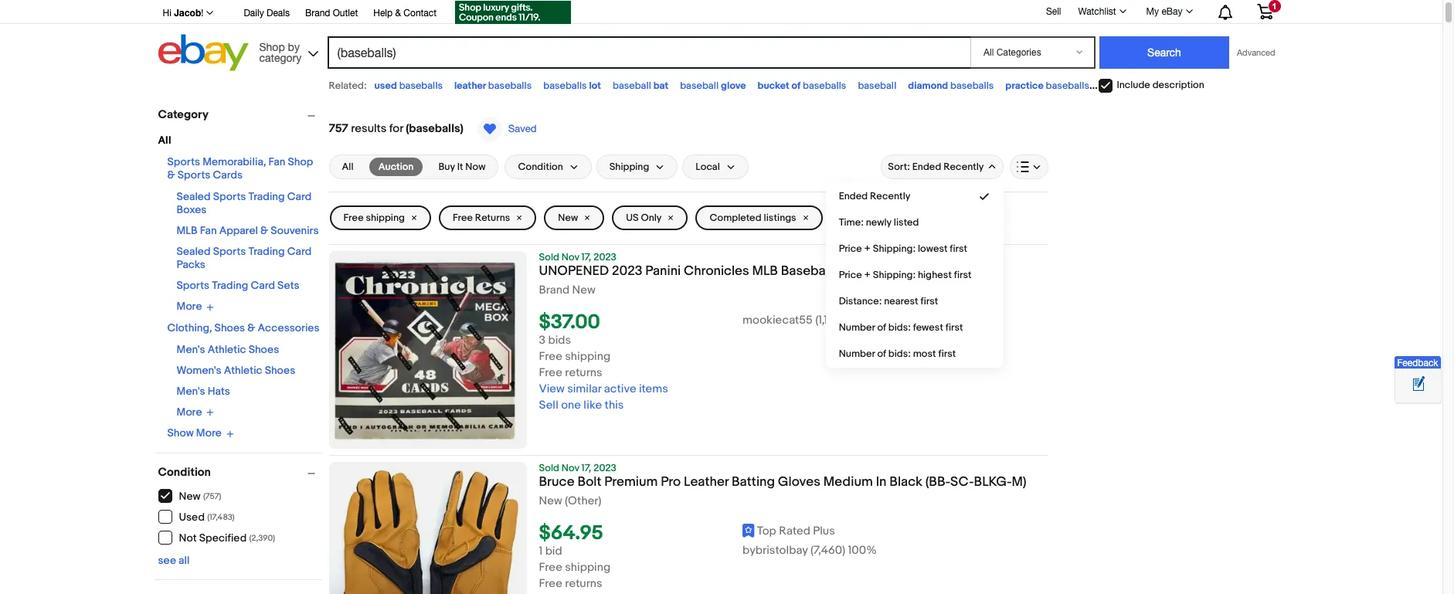 Task type: describe. For each thing, give the bounding box(es) containing it.
100%
[[848, 544, 877, 558]]

cards inside sold  nov 17, 2023 unopened 2023 panini chronicles mlb baseball trading cards mega box brand new
[[884, 264, 920, 279]]

1 bid
[[539, 544, 563, 559]]

first up fewest
[[921, 295, 939, 308]]

shipping button
[[597, 155, 678, 179]]

top rated plus image
[[743, 524, 755, 538]]

box
[[961, 264, 983, 279]]

1 link
[[1248, 0, 1283, 22]]

Auction selected text field
[[379, 160, 414, 174]]

brand inside sold  nov 17, 2023 unopened 2023 panini chronicles mlb baseball trading cards mega box brand new
[[539, 283, 570, 298]]

1 more button from the top
[[177, 300, 214, 313]]

returns inside bybristolbay (7,460) 100% free shipping free returns
[[565, 577, 603, 592]]

practice
[[1006, 80, 1044, 92]]

sports up 'boxes'
[[178, 169, 211, 182]]

price + shipping: highest first
[[839, 269, 972, 281]]

ebay
[[1162, 6, 1183, 17]]

account navigation
[[154, 0, 1285, 26]]

nearest
[[885, 295, 919, 308]]

new inside the sold  nov 17, 2023 bruce bolt premium pro leather batting gloves medium in black (bb-sc-blkg-m) new (other)
[[539, 494, 563, 509]]

this
[[605, 398, 624, 413]]

leather baseballs
[[455, 80, 532, 92]]

shipping inside mookiecat55 (1,192) 98.8% 3 bids free shipping free returns view similar active items sell one like this
[[565, 350, 611, 364]]

0 vertical spatial shoes
[[215, 321, 245, 334]]

ended inside sort: ended recently dropdown button
[[913, 161, 942, 173]]

sell one like this link
[[539, 398, 624, 413]]

apparel
[[219, 224, 258, 237]]

one
[[561, 398, 581, 413]]

baseball glove
[[680, 80, 746, 92]]

of for number of bids: fewest first
[[878, 322, 887, 334]]

1 for 1
[[1273, 2, 1278, 11]]

returns
[[475, 212, 510, 224]]

trading down sealed sports trading card packs link
[[212, 279, 248, 292]]

view similar active items link
[[539, 382, 669, 397]]

free shipping link
[[330, 206, 431, 230]]

time: newly listed link
[[827, 209, 1003, 236]]

shop inside shop by category
[[259, 41, 285, 53]]

distance:
[[839, 295, 882, 308]]

0 vertical spatial card
[[287, 190, 312, 203]]

new (757)
[[179, 490, 221, 503]]

sc-
[[951, 475, 975, 490]]

bids: for most
[[889, 348, 911, 360]]

m)
[[1012, 475, 1027, 490]]

(baseballs)
[[406, 121, 464, 136]]

sports trading card sets link
[[177, 279, 300, 292]]

1 vertical spatial athletic
[[224, 364, 262, 377]]

daily deals link
[[244, 5, 290, 22]]

my ebay
[[1147, 6, 1183, 17]]

1 horizontal spatial condition button
[[505, 155, 592, 179]]

sealed sports trading card packs link
[[177, 245, 312, 271]]

see all
[[158, 554, 190, 567]]

men's hats link
[[177, 385, 230, 398]]

completed listings link
[[696, 206, 823, 230]]

premium
[[605, 475, 658, 490]]

bucket
[[758, 80, 790, 92]]

men's athletic shoes women's athletic shoes men's hats
[[177, 343, 295, 398]]

sell inside the "account" navigation
[[1047, 6, 1062, 17]]

main content containing $37.00
[[329, 100, 1049, 594]]

all link
[[333, 158, 363, 176]]

watchlist
[[1079, 6, 1117, 17]]

brand outlet link
[[305, 5, 358, 22]]

price + shipping: highest first link
[[827, 262, 1003, 288]]

new link
[[544, 206, 605, 230]]

us only
[[626, 212, 662, 224]]

contact
[[404, 8, 437, 19]]

all inside the all link
[[342, 161, 354, 173]]

top
[[757, 524, 777, 539]]

baseballs for used baseballs
[[399, 80, 443, 92]]

sports down apparel on the left of the page
[[213, 245, 246, 258]]

my
[[1147, 6, 1160, 17]]

mlb inside sealed sports trading card boxes mlb fan apparel & souvenirs sealed sports trading card packs sports trading card sets
[[177, 224, 198, 237]]

saved
[[508, 123, 537, 135]]

listings for sold listings
[[867, 212, 900, 224]]

watchlist link
[[1070, 2, 1134, 21]]

sets
[[278, 279, 300, 292]]

sold  nov 17, 2023 bruce bolt premium pro leather batting gloves medium in black (bb-sc-blkg-m) new (other)
[[539, 462, 1027, 509]]

new up unopened
[[558, 212, 578, 224]]

sports down sports memorabilia, fan shop & sports cards link
[[213, 190, 246, 203]]

+ for price + shipping: lowest first
[[865, 243, 871, 255]]

mookiecat55
[[743, 313, 813, 328]]

glove
[[721, 80, 746, 92]]

unopened 2023 panini chronicles mlb baseball trading cards mega box image
[[329, 251, 527, 449]]

757 results for (baseballs)
[[329, 121, 464, 136]]

baseballs for rawlings baseballs
[[1142, 80, 1185, 92]]

mega
[[923, 264, 958, 279]]

daily deals
[[244, 8, 290, 19]]

in
[[876, 475, 887, 490]]

(bb-
[[926, 475, 951, 490]]

feedback
[[1398, 358, 1439, 369]]

first for highest
[[954, 269, 972, 281]]

women's
[[177, 364, 222, 377]]

price for price + shipping: lowest first
[[839, 243, 863, 255]]

sports memorabilia, fan shop & sports cards
[[167, 155, 313, 182]]

saved button
[[473, 116, 541, 142]]

bruce
[[539, 475, 575, 490]]

most
[[914, 348, 937, 360]]

Search for anything text field
[[330, 38, 968, 67]]

number of bids: most first
[[839, 348, 956, 360]]

shipping inside free shipping link
[[366, 212, 405, 224]]

(757)
[[203, 492, 221, 502]]

us only link
[[612, 206, 688, 230]]

like
[[584, 398, 602, 413]]

get the coupon image
[[455, 1, 571, 24]]

sports down packs
[[177, 279, 210, 292]]

0 horizontal spatial condition
[[158, 465, 211, 480]]

number of bids: fewest first link
[[827, 315, 1003, 341]]

panini
[[646, 264, 681, 279]]

bybristolbay
[[743, 544, 808, 558]]

sold listings
[[845, 212, 900, 224]]

& inside sealed sports trading card boxes mlb fan apparel & souvenirs sealed sports trading card packs sports trading card sets
[[260, 224, 268, 237]]

view
[[539, 382, 565, 397]]

women's athletic shoes link
[[177, 364, 295, 377]]

trading down mlb fan apparel & souvenirs link
[[248, 245, 285, 258]]

newly
[[866, 216, 892, 229]]

2023 for $37.00
[[594, 251, 617, 264]]

deals
[[267, 8, 290, 19]]

jacob
[[174, 7, 201, 19]]

first for lowest
[[950, 243, 968, 255]]

first for most
[[939, 348, 956, 360]]

for
[[389, 121, 403, 136]]

bids: for fewest
[[889, 322, 911, 334]]

time: newly listed
[[839, 216, 920, 229]]

bucket of baseballs
[[758, 80, 847, 92]]

see
[[158, 554, 176, 567]]

baseballs for leather baseballs
[[488, 80, 532, 92]]

0 vertical spatial athletic
[[208, 343, 246, 356]]

practice baseballs
[[1006, 80, 1090, 92]]

& inside sports memorabilia, fan shop & sports cards
[[167, 169, 175, 182]]

sell inside mookiecat55 (1,192) 98.8% 3 bids free shipping free returns view similar active items sell one like this
[[539, 398, 559, 413]]

memorabilia,
[[203, 155, 266, 169]]

none submit inside shop by category "banner"
[[1100, 36, 1230, 69]]

only
[[641, 212, 662, 224]]

shipping: for lowest
[[873, 243, 916, 255]]



Task type: locate. For each thing, give the bounding box(es) containing it.
1 vertical spatial men's
[[177, 385, 205, 398]]

1 horizontal spatial listings
[[867, 212, 900, 224]]

shipping down bids
[[565, 350, 611, 364]]

shoes
[[215, 321, 245, 334], [249, 343, 279, 356], [265, 364, 295, 377]]

all
[[179, 554, 190, 567]]

new inside sold  nov 17, 2023 unopened 2023 panini chronicles mlb baseball trading cards mega box brand new
[[572, 283, 596, 298]]

returns up similar
[[565, 366, 603, 380]]

1 vertical spatial condition
[[158, 465, 211, 480]]

medium
[[824, 475, 873, 490]]

listings for completed listings
[[764, 212, 797, 224]]

men's down women's
[[177, 385, 205, 398]]

of down number of bids: fewest first
[[878, 348, 887, 360]]

brand left outlet
[[305, 8, 330, 19]]

bids: left most
[[889, 348, 911, 360]]

main content
[[329, 100, 1049, 594]]

baseballs
[[399, 80, 443, 92], [488, 80, 532, 92], [544, 80, 587, 92], [803, 80, 847, 92], [951, 80, 994, 92], [1046, 80, 1090, 92], [1142, 80, 1185, 92]]

of down distance: nearest first
[[878, 322, 887, 334]]

5 baseballs from the left
[[951, 80, 994, 92]]

sold inside "link"
[[845, 212, 865, 224]]

$64.95
[[539, 522, 603, 546]]

0 vertical spatial shipping
[[366, 212, 405, 224]]

1 vertical spatial sold
[[539, 251, 560, 264]]

1 vertical spatial nov
[[562, 462, 580, 475]]

sell down view
[[539, 398, 559, 413]]

first for fewest
[[946, 322, 964, 334]]

sealed sports trading card boxes link
[[177, 190, 312, 216]]

new down unopened
[[572, 283, 596, 298]]

condition button up (757)
[[158, 465, 322, 480]]

(other)
[[565, 494, 602, 509]]

& up men's athletic shoes link
[[248, 321, 255, 334]]

used
[[179, 511, 205, 524]]

1 vertical spatial mlb
[[753, 264, 778, 279]]

number for number of bids: fewest first
[[839, 322, 875, 334]]

baseballs right "diamond"
[[951, 80, 994, 92]]

sealed
[[177, 190, 211, 203], [177, 245, 211, 258]]

mlb left 'baseball'
[[753, 264, 778, 279]]

1 vertical spatial recently
[[870, 190, 911, 203]]

0 vertical spatial fan
[[269, 155, 286, 169]]

0 horizontal spatial all
[[158, 134, 171, 147]]

1 horizontal spatial ended
[[913, 161, 942, 173]]

& right help
[[395, 8, 401, 19]]

sold listings link
[[831, 206, 926, 230]]

baseball
[[613, 80, 652, 92], [680, 80, 719, 92], [858, 80, 897, 92]]

baseballs for diamond baseballs
[[951, 80, 994, 92]]

2 vertical spatial more
[[196, 427, 222, 440]]

new down bruce in the bottom of the page
[[539, 494, 563, 509]]

2 price from the top
[[839, 269, 863, 281]]

2 men's from the top
[[177, 385, 205, 398]]

1 price from the top
[[839, 243, 863, 255]]

card up souvenirs
[[287, 190, 312, 203]]

1 horizontal spatial all
[[342, 161, 354, 173]]

condition down the saved
[[518, 161, 563, 173]]

1 baseball from the left
[[613, 80, 652, 92]]

shipping inside bybristolbay (7,460) 100% free shipping free returns
[[565, 561, 611, 575]]

2023 up (other)
[[594, 462, 617, 475]]

17, down new link
[[582, 251, 592, 264]]

number down distance:
[[839, 322, 875, 334]]

1 horizontal spatial shop
[[288, 155, 313, 169]]

1 vertical spatial shoes
[[249, 343, 279, 356]]

2023 left the panini
[[612, 264, 643, 279]]

2 shipping: from the top
[[873, 269, 916, 281]]

1 vertical spatial 1
[[539, 544, 543, 559]]

6 baseballs from the left
[[1046, 80, 1090, 92]]

more button
[[177, 300, 214, 313], [177, 405, 214, 419]]

recently up ended recently link
[[944, 161, 984, 173]]

shoes down accessories
[[265, 364, 295, 377]]

3 baseball from the left
[[858, 80, 897, 92]]

baseball left 'bat'
[[613, 80, 652, 92]]

price
[[839, 243, 863, 255], [839, 269, 863, 281]]

more for second more 'button'
[[177, 406, 202, 419]]

souvenirs
[[271, 224, 319, 237]]

baseballs right used
[[399, 80, 443, 92]]

1 up advanced link
[[1273, 2, 1278, 11]]

2 + from the top
[[865, 269, 871, 281]]

1 vertical spatial sell
[[539, 398, 559, 413]]

free shipping
[[344, 212, 405, 224]]

1 baseballs from the left
[[399, 80, 443, 92]]

0 vertical spatial shipping:
[[873, 243, 916, 255]]

more up show more
[[177, 406, 202, 419]]

more right show
[[196, 427, 222, 440]]

0 vertical spatial returns
[[565, 366, 603, 380]]

baseballs left lot
[[544, 80, 587, 92]]

3
[[539, 333, 546, 348]]

leather
[[455, 80, 486, 92]]

plus
[[813, 524, 836, 539]]

baseball for bat
[[613, 80, 652, 92]]

sports
[[167, 155, 200, 169], [178, 169, 211, 182], [213, 190, 246, 203], [213, 245, 246, 258], [177, 279, 210, 292]]

similar
[[568, 382, 602, 397]]

1 for 1 bid
[[539, 544, 543, 559]]

0 vertical spatial mlb
[[177, 224, 198, 237]]

1 + from the top
[[865, 243, 871, 255]]

baseballs right the rawlings
[[1142, 80, 1185, 92]]

sold for $64.95
[[539, 462, 560, 475]]

17, for $64.95
[[582, 462, 592, 475]]

2 vertical spatial shipping
[[565, 561, 611, 575]]

returns inside mookiecat55 (1,192) 98.8% 3 bids free shipping free returns view similar active items sell one like this
[[565, 366, 603, 380]]

1 horizontal spatial fan
[[269, 155, 286, 169]]

sold down new link
[[539, 251, 560, 264]]

listed
[[894, 216, 920, 229]]

4 baseballs from the left
[[803, 80, 847, 92]]

rawlings baseballs
[[1102, 80, 1185, 92]]

1 inside the "account" navigation
[[1273, 2, 1278, 11]]

free returns link
[[439, 206, 537, 230]]

sealed sports trading card boxes mlb fan apparel & souvenirs sealed sports trading card packs sports trading card sets
[[177, 190, 319, 292]]

1 vertical spatial all
[[342, 161, 354, 173]]

related:
[[329, 80, 367, 92]]

1 left bid
[[539, 544, 543, 559]]

shipping down auction
[[366, 212, 405, 224]]

mlb down 'boxes'
[[177, 224, 198, 237]]

2 number from the top
[[839, 348, 875, 360]]

nov for $64.95
[[562, 462, 580, 475]]

0 vertical spatial sell
[[1047, 6, 1062, 17]]

first right most
[[939, 348, 956, 360]]

all down category
[[158, 134, 171, 147]]

0 vertical spatial bids:
[[889, 322, 911, 334]]

more up clothing,
[[177, 300, 202, 313]]

more inside button
[[196, 427, 222, 440]]

buy it now
[[439, 161, 486, 173]]

0 horizontal spatial baseball
[[613, 80, 652, 92]]

nov inside sold  nov 17, 2023 unopened 2023 panini chronicles mlb baseball trading cards mega box brand new
[[562, 251, 580, 264]]

0 vertical spatial condition button
[[505, 155, 592, 179]]

bruce bolt premium pro leather batting gloves medium in black (bb-sc-blkg-m) heading
[[539, 475, 1027, 490]]

shop inside sports memorabilia, fan shop & sports cards
[[288, 155, 313, 169]]

1 horizontal spatial recently
[[944, 161, 984, 173]]

ended recently
[[839, 190, 911, 203]]

0 vertical spatial sealed
[[177, 190, 211, 203]]

& inside the "account" navigation
[[395, 8, 401, 19]]

1 horizontal spatial cards
[[884, 264, 920, 279]]

all down 757
[[342, 161, 354, 173]]

0 horizontal spatial listings
[[764, 212, 797, 224]]

0 horizontal spatial ended
[[839, 190, 868, 203]]

shipping: inside price + shipping: lowest first link
[[873, 243, 916, 255]]

1 horizontal spatial 1
[[1273, 2, 1278, 11]]

1 vertical spatial ended
[[839, 190, 868, 203]]

bids: down nearest
[[889, 322, 911, 334]]

advanced link
[[1230, 37, 1284, 68]]

1 vertical spatial shipping
[[565, 350, 611, 364]]

recently inside ended recently link
[[870, 190, 911, 203]]

1 vertical spatial more button
[[177, 405, 214, 419]]

unopened 2023 panini chronicles mlb baseball trading cards mega box link
[[539, 264, 1049, 284]]

bids
[[548, 333, 571, 348]]

more
[[177, 300, 202, 313], [177, 406, 202, 419], [196, 427, 222, 440]]

1 vertical spatial 17,
[[582, 462, 592, 475]]

1 nov from the top
[[562, 251, 580, 264]]

trading down sports memorabilia, fan shop & sports cards link
[[248, 190, 285, 203]]

baseball bat
[[613, 80, 669, 92]]

sold inside the sold  nov 17, 2023 bruce bolt premium pro leather batting gloves medium in black (bb-sc-blkg-m) new (other)
[[539, 462, 560, 475]]

bid
[[546, 544, 563, 559]]

1 shipping: from the top
[[873, 243, 916, 255]]

fan down 'boxes'
[[200, 224, 217, 237]]

shipping
[[610, 161, 650, 173]]

trading up distance:
[[836, 264, 881, 279]]

0 horizontal spatial sell
[[539, 398, 559, 413]]

diamond
[[909, 80, 949, 92]]

1 vertical spatial cards
[[884, 264, 920, 279]]

sort: ended recently
[[889, 161, 984, 173]]

nov inside the sold  nov 17, 2023 bruce bolt premium pro leather batting gloves medium in black (bb-sc-blkg-m) new (other)
[[562, 462, 580, 475]]

nov down new link
[[562, 251, 580, 264]]

1 vertical spatial brand
[[539, 283, 570, 298]]

athletic
[[208, 343, 246, 356], [224, 364, 262, 377]]

number of bids: most first link
[[827, 341, 1003, 367]]

baseballs right practice
[[1046, 80, 1090, 92]]

cards down price + shipping: lowest first
[[884, 264, 920, 279]]

0 horizontal spatial mlb
[[177, 224, 198, 237]]

0 vertical spatial 1
[[1273, 2, 1278, 11]]

fan right 'memorabilia,'
[[269, 155, 286, 169]]

listings inside "link"
[[867, 212, 900, 224]]

sold inside sold  nov 17, 2023 unopened 2023 panini chronicles mlb baseball trading cards mega box brand new
[[539, 251, 560, 264]]

listings down ended recently
[[867, 212, 900, 224]]

0 vertical spatial +
[[865, 243, 871, 255]]

1 vertical spatial card
[[287, 245, 312, 258]]

1 vertical spatial returns
[[565, 577, 603, 592]]

0 horizontal spatial shop
[[259, 41, 285, 53]]

shipping: up price + shipping: highest first
[[873, 243, 916, 255]]

mookiecat55 (1,192) 98.8% 3 bids free shipping free returns view similar active items sell one like this
[[539, 313, 880, 413]]

number
[[839, 322, 875, 334], [839, 348, 875, 360]]

1 17, from the top
[[582, 251, 592, 264]]

$37.00
[[539, 311, 601, 335]]

1 vertical spatial bids:
[[889, 348, 911, 360]]

men's down clothing,
[[177, 343, 205, 356]]

ended right sort:
[[913, 161, 942, 173]]

shipping: up distance: nearest first
[[873, 269, 916, 281]]

trading inside sold  nov 17, 2023 unopened 2023 panini chronicles mlb baseball trading cards mega box brand new
[[836, 264, 881, 279]]

price down time:
[[839, 243, 863, 255]]

baseball left glove
[[680, 80, 719, 92]]

completed listings
[[710, 212, 797, 224]]

listing options selector. list view selected. image
[[1017, 161, 1042, 173]]

shop left the all link
[[288, 155, 313, 169]]

more button up clothing,
[[177, 300, 214, 313]]

0 vertical spatial sold
[[845, 212, 865, 224]]

0 vertical spatial men's
[[177, 343, 205, 356]]

recently up 'sold listings' "link"
[[870, 190, 911, 203]]

shipping: for highest
[[873, 269, 916, 281]]

athletic down men's athletic shoes link
[[224, 364, 262, 377]]

1 vertical spatial more
[[177, 406, 202, 419]]

0 vertical spatial condition
[[518, 161, 563, 173]]

help
[[374, 8, 393, 19]]

3 baseballs from the left
[[544, 80, 587, 92]]

number for number of bids: most first
[[839, 348, 875, 360]]

2 vertical spatial sold
[[539, 462, 560, 475]]

0 vertical spatial brand
[[305, 8, 330, 19]]

bruce bolt premium pro leather batting gloves medium in black (bb-sc-blkg-m) image
[[329, 462, 527, 594]]

sealed down 'memorabilia,'
[[177, 190, 211, 203]]

unopened 2023 panini chronicles mlb baseball trading cards mega box heading
[[539, 264, 983, 279]]

bolt
[[578, 475, 602, 490]]

0 horizontal spatial recently
[[870, 190, 911, 203]]

1 horizontal spatial mlb
[[753, 264, 778, 279]]

+
[[865, 243, 871, 255], [865, 269, 871, 281]]

daily
[[244, 8, 264, 19]]

17, for $37.00
[[582, 251, 592, 264]]

0 vertical spatial recently
[[944, 161, 984, 173]]

sort:
[[889, 161, 911, 173]]

1 horizontal spatial brand
[[539, 283, 570, 298]]

2023
[[594, 251, 617, 264], [612, 264, 643, 279], [594, 462, 617, 475]]

help & contact
[[374, 8, 437, 19]]

card
[[287, 190, 312, 203], [287, 245, 312, 258], [251, 279, 275, 292]]

chronicles
[[684, 264, 750, 279]]

category
[[259, 51, 302, 64]]

of for bucket of baseballs
[[792, 80, 801, 92]]

ended up time:
[[839, 190, 868, 203]]

0 vertical spatial more button
[[177, 300, 214, 313]]

1 horizontal spatial baseball
[[680, 80, 719, 92]]

2 baseballs from the left
[[488, 80, 532, 92]]

sold for $37.00
[[539, 251, 560, 264]]

shipping: inside 'price + shipping: highest first' link
[[873, 269, 916, 281]]

2 listings from the left
[[867, 212, 900, 224]]

returns
[[565, 366, 603, 380], [565, 577, 603, 592]]

1 horizontal spatial sell
[[1047, 6, 1062, 17]]

brand down unopened
[[539, 283, 570, 298]]

shoes down the clothing, shoes & accessories link
[[249, 343, 279, 356]]

nov up (other)
[[562, 462, 580, 475]]

gloves
[[778, 475, 821, 490]]

0 vertical spatial price
[[839, 243, 863, 255]]

0 vertical spatial of
[[792, 80, 801, 92]]

0 vertical spatial 17,
[[582, 251, 592, 264]]

1 vertical spatial condition button
[[158, 465, 322, 480]]

local button
[[683, 155, 749, 179]]

men's athletic shoes link
[[177, 343, 279, 356]]

sold left newly
[[845, 212, 865, 224]]

1 vertical spatial price
[[839, 269, 863, 281]]

price for price + shipping: highest first
[[839, 269, 863, 281]]

first up box
[[950, 243, 968, 255]]

baseballs right "leather"
[[488, 80, 532, 92]]

baseball for glove
[[680, 80, 719, 92]]

of for number of bids: most first
[[878, 348, 887, 360]]

first right fewest
[[946, 322, 964, 334]]

(7,460)
[[811, 544, 846, 558]]

listings right the completed
[[764, 212, 797, 224]]

of right the 'bucket' on the right of the page
[[792, 80, 801, 92]]

& right apparel on the left of the page
[[260, 224, 268, 237]]

recently inside sort: ended recently dropdown button
[[944, 161, 984, 173]]

leather
[[684, 475, 729, 490]]

7 baseballs from the left
[[1142, 80, 1185, 92]]

1 horizontal spatial condition
[[518, 161, 563, 173]]

1 bids: from the top
[[889, 322, 911, 334]]

1 vertical spatial of
[[878, 322, 887, 334]]

price + shipping: lowest first link
[[827, 236, 1003, 262]]

1 vertical spatial number
[[839, 348, 875, 360]]

more button up show more
[[177, 405, 214, 419]]

& down category
[[167, 169, 175, 182]]

0 vertical spatial shop
[[259, 41, 285, 53]]

+ for price + shipping: highest first
[[865, 269, 871, 281]]

2 nov from the top
[[562, 462, 580, 475]]

shop left by
[[259, 41, 285, 53]]

0 vertical spatial nov
[[562, 251, 580, 264]]

description
[[1153, 79, 1205, 91]]

+ down newly
[[865, 243, 871, 255]]

2 sealed from the top
[[177, 245, 211, 258]]

0 horizontal spatial brand
[[305, 8, 330, 19]]

2 bids: from the top
[[889, 348, 911, 360]]

1 returns from the top
[[565, 366, 603, 380]]

0 horizontal spatial cards
[[213, 169, 243, 182]]

757
[[329, 121, 348, 136]]

17, inside sold  nov 17, 2023 unopened 2023 panini chronicles mlb baseball trading cards mega box brand new
[[582, 251, 592, 264]]

0 vertical spatial all
[[158, 134, 171, 147]]

price + shipping: lowest first
[[839, 243, 968, 255]]

cards up sealed sports trading card boxes link
[[213, 169, 243, 182]]

show more
[[167, 427, 222, 440]]

hi jacob !
[[163, 7, 204, 19]]

1 vertical spatial shipping:
[[873, 269, 916, 281]]

card down souvenirs
[[287, 245, 312, 258]]

number down 98.8%
[[839, 348, 875, 360]]

2 horizontal spatial baseball
[[858, 80, 897, 92]]

nov for $37.00
[[562, 251, 580, 264]]

1 men's from the top
[[177, 343, 205, 356]]

17, inside the sold  nov 17, 2023 bruce bolt premium pro leather batting gloves medium in black (bb-sc-blkg-m) new (other)
[[582, 462, 592, 475]]

fan inside sealed sports trading card boxes mlb fan apparel & souvenirs sealed sports trading card packs sports trading card sets
[[200, 224, 217, 237]]

sell left watchlist at the top right of page
[[1047, 6, 1062, 17]]

1 number from the top
[[839, 322, 875, 334]]

0 horizontal spatial condition button
[[158, 465, 322, 480]]

fan inside sports memorabilia, fan shop & sports cards
[[269, 155, 286, 169]]

2 baseball from the left
[[680, 80, 719, 92]]

bids:
[[889, 322, 911, 334], [889, 348, 911, 360]]

shop by category banner
[[154, 0, 1285, 75]]

mlb inside sold  nov 17, 2023 unopened 2023 panini chronicles mlb baseball trading cards mega box brand new
[[753, 264, 778, 279]]

ended inside ended recently link
[[839, 190, 868, 203]]

hats
[[208, 385, 230, 398]]

17, right bruce in the bottom of the page
[[582, 462, 592, 475]]

2 more button from the top
[[177, 405, 214, 419]]

mlb fan apparel & souvenirs link
[[177, 224, 319, 237]]

2 vertical spatial card
[[251, 279, 275, 292]]

1 listings from the left
[[764, 212, 797, 224]]

2 vertical spatial of
[[878, 348, 887, 360]]

(2,390)
[[249, 533, 275, 543]]

sold  nov 17, 2023 unopened 2023 panini chronicles mlb baseball trading cards mega box brand new
[[539, 251, 983, 298]]

2 vertical spatial shoes
[[265, 364, 295, 377]]

0 vertical spatial more
[[177, 300, 202, 313]]

price up distance:
[[839, 269, 863, 281]]

2 returns from the top
[[565, 577, 603, 592]]

more for 2nd more 'button' from the bottom
[[177, 300, 202, 313]]

used (17,483)
[[179, 511, 235, 524]]

None submit
[[1100, 36, 1230, 69]]

1 vertical spatial sealed
[[177, 245, 211, 258]]

card left sets on the left top
[[251, 279, 275, 292]]

1 sealed from the top
[[177, 190, 211, 203]]

2023 inside the sold  nov 17, 2023 bruce bolt premium pro leather batting gloves medium in black (bb-sc-blkg-m) new (other)
[[594, 462, 617, 475]]

us
[[626, 212, 639, 224]]

sports down category
[[167, 155, 200, 169]]

returns down $64.95
[[565, 577, 603, 592]]

1 vertical spatial +
[[865, 269, 871, 281]]

1 vertical spatial shop
[[288, 155, 313, 169]]

0 vertical spatial ended
[[913, 161, 942, 173]]

1 vertical spatial fan
[[200, 224, 217, 237]]

cards inside sports memorabilia, fan shop & sports cards
[[213, 169, 243, 182]]

baseball left "diamond"
[[858, 80, 897, 92]]

brand inside the "account" navigation
[[305, 8, 330, 19]]

shipping
[[366, 212, 405, 224], [565, 350, 611, 364], [565, 561, 611, 575]]

baseball
[[781, 264, 833, 279]]

shipping:
[[873, 243, 916, 255], [873, 269, 916, 281]]

new up used
[[179, 490, 201, 503]]

2 17, from the top
[[582, 462, 592, 475]]

items
[[639, 382, 669, 397]]

sealed down 'boxes'
[[177, 245, 211, 258]]

condition up new (757)
[[158, 465, 211, 480]]

condition button down the saved
[[505, 155, 592, 179]]

baseballs right the 'bucket' on the right of the page
[[803, 80, 847, 92]]

first right highest
[[954, 269, 972, 281]]

0 horizontal spatial fan
[[200, 224, 217, 237]]

baseballs for practice baseballs
[[1046, 80, 1090, 92]]

shipping down $64.95
[[565, 561, 611, 575]]

of
[[792, 80, 801, 92], [878, 322, 887, 334], [878, 348, 887, 360]]

athletic up women's athletic shoes link
[[208, 343, 246, 356]]

my ebay link
[[1138, 2, 1200, 21]]

2023 for $64.95
[[594, 462, 617, 475]]

+ up distance:
[[865, 269, 871, 281]]

0 vertical spatial number
[[839, 322, 875, 334]]

0 horizontal spatial 1
[[539, 544, 543, 559]]

0 vertical spatial cards
[[213, 169, 243, 182]]



Task type: vqa. For each thing, say whether or not it's contained in the screenshot.
with details__icon
no



